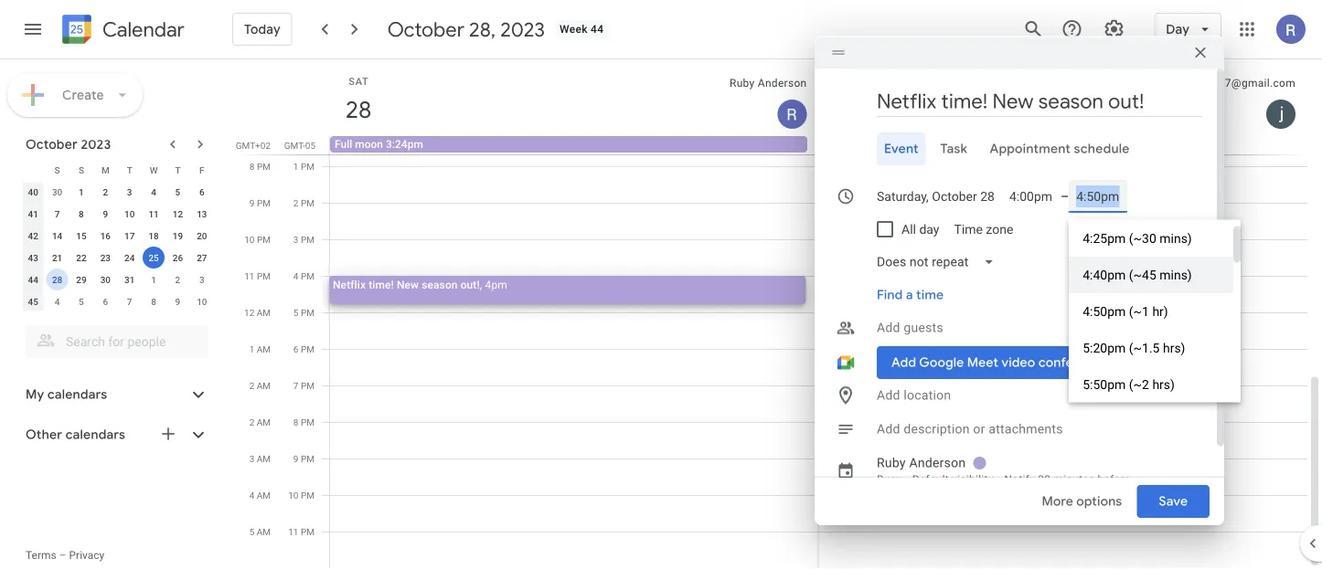 Task type: locate. For each thing, give the bounding box(es) containing it.
0 vertical spatial october
[[388, 16, 465, 42]]

event button
[[877, 132, 926, 165]]

0 horizontal spatial 9 pm
[[250, 198, 271, 209]]

1 add from the top
[[877, 320, 901, 335]]

ruby
[[730, 77, 755, 90], [877, 455, 906, 470]]

row containing 40
[[21, 181, 214, 203]]

0 horizontal spatial anderson
[[758, 77, 807, 90]]

visibility
[[952, 473, 994, 486]]

4:25pm (~30 mins)
[[1083, 230, 1193, 245]]

tab list
[[830, 132, 1203, 165]]

4 down "28" element
[[55, 296, 60, 307]]

2 add from the top
[[877, 388, 901, 403]]

row
[[21, 159, 214, 181], [21, 181, 214, 203], [21, 203, 214, 225], [21, 225, 214, 247], [21, 247, 214, 269], [21, 269, 214, 291], [21, 291, 214, 313]]

27 element
[[191, 247, 213, 269]]

row containing 44
[[21, 269, 214, 291]]

12 for 12
[[173, 209, 183, 220]]

5 for november 5 element
[[79, 296, 84, 307]]

attachments
[[989, 421, 1064, 437]]

am down 1 am
[[257, 381, 271, 392]]

0 horizontal spatial 30
[[52, 187, 62, 198]]

calendars inside "dropdown button"
[[66, 427, 125, 444]]

23 element
[[95, 247, 116, 269]]

1 horizontal spatial 28
[[344, 95, 370, 125]]

0 vertical spatial 28
[[344, 95, 370, 125]]

– right start time text field
[[1061, 188, 1070, 204]]

2 horizontal spatial 7
[[294, 381, 299, 392]]

4 row from the top
[[21, 225, 214, 247]]

2 horizontal spatial 30
[[1038, 473, 1051, 486]]

row containing s
[[21, 159, 214, 181]]

5 row from the top
[[21, 247, 214, 269]]

10 up 17
[[124, 209, 135, 220]]

privacy
[[69, 550, 105, 563]]

– right terms link
[[59, 550, 66, 563]]

hrs) right (~2
[[1153, 377, 1175, 392]]

pm right 3 am
[[301, 454, 315, 465]]

0 vertical spatial 30
[[52, 187, 62, 198]]

18 element
[[143, 225, 165, 247]]

4:50pm
[[1083, 303, 1126, 319]]

2 vertical spatial 7
[[294, 381, 299, 392]]

12 element
[[167, 203, 189, 225]]

am up 1 am
[[257, 307, 271, 318]]

2 horizontal spatial 11
[[288, 527, 299, 538]]

1 for 1 pm
[[294, 161, 299, 172]]

20 element
[[191, 225, 213, 247]]

12 inside 28 grid
[[244, 307, 255, 318]]

4 inside november 4 element
[[55, 296, 60, 307]]

28 down sat
[[344, 95, 370, 125]]

ruby anderson up default
[[877, 455, 966, 470]]

3 add from the top
[[877, 421, 901, 437]]

44 up 45
[[28, 274, 38, 285]]

mins) right (~30 on the right of page
[[1160, 230, 1193, 245]]

hrs)
[[1163, 340, 1186, 355], [1153, 377, 1175, 392]]

12 inside row group
[[173, 209, 183, 220]]

full moon 3:24pm row
[[322, 136, 1323, 155]]

1 vertical spatial anderson
[[910, 455, 966, 470]]

2 am up 3 am
[[249, 417, 271, 428]]

4 up 5 pm on the left bottom of page
[[294, 271, 299, 282]]

1 horizontal spatial 44
[[591, 23, 604, 36]]

0 horizontal spatial ruby
[[730, 77, 755, 90]]

0 vertical spatial 11 pm
[[244, 271, 271, 282]]

0 vertical spatial 2 am
[[249, 381, 271, 392]]

1
[[294, 161, 299, 172], [79, 187, 84, 198], [151, 274, 156, 285], [249, 344, 255, 355]]

hrs) right (~1.5
[[1163, 340, 1186, 355]]

6 am from the top
[[257, 490, 271, 501]]

1 vertical spatial 30
[[100, 274, 111, 285]]

2 vertical spatial 6
[[294, 344, 299, 355]]

26
[[173, 252, 183, 263]]

season
[[422, 279, 458, 291]]

None search field
[[0, 318, 227, 359]]

0 horizontal spatial 10 pm
[[244, 234, 271, 245]]

30 right 40 at the top of page
[[52, 187, 62, 198]]

1 horizontal spatial 10 pm
[[288, 490, 315, 501]]

add inside dropdown button
[[877, 320, 901, 335]]

2 row from the top
[[21, 181, 214, 203]]

add guests
[[877, 320, 944, 335]]

0 vertical spatial add
[[877, 320, 901, 335]]

3 row from the top
[[21, 203, 214, 225]]

0 horizontal spatial 12
[[173, 209, 183, 220]]

5 pm
[[294, 307, 315, 318]]

28 column header
[[330, 59, 819, 136]]

2 up november 9 element
[[175, 274, 180, 285]]

new
[[397, 279, 419, 291]]

am up 5 am
[[257, 490, 271, 501]]

sat 28
[[344, 75, 370, 125]]

31
[[124, 274, 135, 285]]

12 am
[[244, 307, 271, 318]]

guests
[[904, 320, 944, 335]]

gmt+02
[[236, 140, 271, 151]]

am down 12 am
[[257, 344, 271, 355]]

6 row from the top
[[21, 269, 214, 291]]

f
[[199, 165, 205, 176]]

2 vertical spatial add
[[877, 421, 901, 437]]

1 horizontal spatial t
[[175, 165, 181, 176]]

s left m
[[79, 165, 84, 176]]

0 vertical spatial 12
[[173, 209, 183, 220]]

add left the location
[[877, 388, 901, 403]]

t left w
[[127, 165, 132, 176]]

today
[[244, 21, 281, 38]]

1 down gmt-
[[294, 161, 299, 172]]

5:50pm (~2 hrs) option
[[1070, 366, 1234, 403]]

appointment
[[990, 140, 1071, 157]]

october up september 30 element
[[26, 136, 78, 153]]

1 mins) from the top
[[1160, 230, 1193, 245]]

4 am from the top
[[257, 417, 271, 428]]

november 9 element
[[167, 291, 189, 313]]

today button
[[232, 7, 292, 51]]

pm up 12 am
[[257, 271, 271, 282]]

am up 4 am
[[257, 454, 271, 465]]

18
[[149, 231, 159, 241]]

am up 3 am
[[257, 417, 271, 428]]

0 vertical spatial 7
[[55, 209, 60, 220]]

pm left 2 pm
[[257, 198, 271, 209]]

8 pm
[[250, 161, 271, 172], [294, 417, 315, 428]]

1 horizontal spatial –
[[1061, 188, 1070, 204]]

10 pm
[[244, 234, 271, 245], [288, 490, 315, 501]]

28 inside cell
[[52, 274, 62, 285]]

7 inside 28 grid
[[294, 381, 299, 392]]

6 for 6 pm
[[294, 344, 299, 355]]

3 for 3 am
[[249, 454, 255, 465]]

1 horizontal spatial 30
[[100, 274, 111, 285]]

event
[[885, 140, 919, 157]]

0 vertical spatial ruby anderson
[[730, 77, 807, 90]]

add down the find
[[877, 320, 901, 335]]

17 element
[[119, 225, 141, 247]]

anderson up default
[[910, 455, 966, 470]]

1 vertical spatial october
[[26, 136, 78, 153]]

1 2 am from the top
[[249, 381, 271, 392]]

m
[[101, 165, 109, 176]]

28 cell
[[45, 269, 69, 291]]

1 vertical spatial 11
[[244, 271, 255, 282]]

4 am
[[249, 490, 271, 501]]

add guests button
[[870, 311, 1203, 344]]

calendar heading
[[99, 17, 185, 43]]

zone
[[986, 221, 1014, 236]]

6 inside november 6 element
[[103, 296, 108, 307]]

ruby anderson up full moon 3:24pm row
[[730, 77, 807, 90]]

40
[[28, 187, 38, 198]]

0 horizontal spatial t
[[127, 165, 132, 176]]

s up september 30 element
[[54, 165, 60, 176]]

12 for 12 am
[[244, 307, 255, 318]]

9 pm left 2 pm
[[250, 198, 271, 209]]

1 vertical spatial 8 pm
[[294, 417, 315, 428]]

1 horizontal spatial 11 pm
[[288, 527, 315, 538]]

None field
[[870, 245, 1009, 278]]

0 vertical spatial ruby
[[730, 77, 755, 90]]

day button
[[1155, 7, 1222, 51]]

6 right 1 am
[[294, 344, 299, 355]]

november 3 element
[[191, 269, 213, 291]]

1 vertical spatial add
[[877, 388, 901, 403]]

5 am from the top
[[257, 454, 271, 465]]

7 down 6 pm
[[294, 381, 299, 392]]

calendars inside dropdown button
[[47, 387, 107, 403]]

1 vertical spatial 12
[[244, 307, 255, 318]]

october left 28,
[[388, 16, 465, 42]]

29 element
[[70, 269, 92, 291]]

0 horizontal spatial 44
[[28, 274, 38, 285]]

row containing 41
[[21, 203, 214, 225]]

2 up 3 am
[[249, 417, 255, 428]]

am
[[257, 307, 271, 318], [257, 344, 271, 355], [257, 381, 271, 392], [257, 417, 271, 428], [257, 454, 271, 465], [257, 490, 271, 501], [257, 527, 271, 538]]

28
[[344, 95, 370, 125], [52, 274, 62, 285]]

2
[[103, 187, 108, 198], [294, 198, 299, 209], [175, 274, 180, 285], [249, 381, 255, 392], [249, 417, 255, 428]]

30 for september 30 element
[[52, 187, 62, 198]]

28 down the 21
[[52, 274, 62, 285]]

9 pm right 3 am
[[294, 454, 315, 465]]

5:50pm (~2 hrs)
[[1083, 377, 1175, 392]]

3 for 3 pm
[[294, 234, 299, 245]]

mins) for 4:25pm (~30 mins)
[[1160, 230, 1193, 245]]

0 horizontal spatial 6
[[103, 296, 108, 307]]

6 down f
[[199, 187, 205, 198]]

5
[[175, 187, 180, 198], [79, 296, 84, 307], [294, 307, 299, 318], [249, 527, 255, 538]]

1 horizontal spatial s
[[79, 165, 84, 176]]

1 down 25 cell
[[151, 274, 156, 285]]

6 down 30 element
[[103, 296, 108, 307]]

8 down 7 pm
[[294, 417, 299, 428]]

12 up 1 am
[[244, 307, 255, 318]]

2 s from the left
[[79, 165, 84, 176]]

End time text field
[[1077, 185, 1121, 207]]

0 horizontal spatial 11
[[149, 209, 159, 220]]

5 down "29" element in the left of the page
[[79, 296, 84, 307]]

time zone button
[[947, 212, 1021, 245]]

other calendars button
[[4, 421, 227, 450]]

pm down 6 pm
[[301, 381, 315, 392]]

anderson inside 28 column header
[[758, 77, 807, 90]]

hrs) inside 5:20pm (~1.5 hrs) option
[[1163, 340, 1186, 355]]

8 pm down gmt+02
[[250, 161, 271, 172]]

1 vertical spatial 2 am
[[249, 417, 271, 428]]

november 10 element
[[191, 291, 213, 313]]

7 row from the top
[[21, 291, 214, 313]]

pm
[[257, 161, 271, 172], [301, 161, 315, 172], [257, 198, 271, 209], [301, 198, 315, 209], [257, 234, 271, 245], [301, 234, 315, 245], [257, 271, 271, 282], [301, 271, 315, 282], [301, 307, 315, 318], [301, 344, 315, 355], [301, 381, 315, 392], [301, 417, 315, 428], [301, 454, 315, 465], [301, 490, 315, 501], [301, 527, 315, 538]]

10 pm right 4 am
[[288, 490, 315, 501]]

november 1 element
[[143, 269, 165, 291]]

0 horizontal spatial –
[[59, 550, 66, 563]]

5 down 4 am
[[249, 527, 255, 538]]

1 horizontal spatial anderson
[[910, 455, 966, 470]]

2 am
[[249, 381, 271, 392], [249, 417, 271, 428]]

full
[[335, 138, 352, 151]]

44 inside row group
[[28, 274, 38, 285]]

8 up the 15 element
[[79, 209, 84, 220]]

october 2023 grid
[[17, 159, 214, 313]]

hrs) inside 5:50pm (~2 hrs) option
[[1153, 377, 1175, 392]]

0 vertical spatial 2023
[[501, 16, 545, 42]]

busy
[[877, 473, 902, 486]]

default visibility
[[913, 473, 994, 486]]

1 inside "element"
[[151, 274, 156, 285]]

1 vertical spatial 6
[[103, 296, 108, 307]]

1 vertical spatial 7
[[127, 296, 132, 307]]

43
[[28, 252, 38, 263]]

7
[[55, 209, 60, 220], [127, 296, 132, 307], [294, 381, 299, 392]]

row group inside october 2023 grid
[[21, 181, 214, 313]]

default
[[913, 473, 949, 486]]

25 cell
[[142, 247, 166, 269]]

(~1.5
[[1129, 340, 1160, 355]]

10 right 4 am
[[288, 490, 299, 501]]

8 down gmt+02
[[250, 161, 255, 172]]

terms
[[26, 550, 56, 563]]

row containing 43
[[21, 247, 214, 269]]

15
[[76, 231, 87, 241]]

notify
[[1005, 473, 1035, 486]]

mins) inside 4:40pm (~45 mins) option
[[1160, 267, 1193, 282]]

2 2 am from the top
[[249, 417, 271, 428]]

3 am from the top
[[257, 381, 271, 392]]

6 pm
[[294, 344, 315, 355]]

31 element
[[119, 269, 141, 291]]

8 down 'november 1' "element"
[[151, 296, 156, 307]]

23
[[100, 252, 111, 263]]

3 down 2 pm
[[294, 234, 299, 245]]

my
[[26, 387, 44, 403]]

hrs) for 5:20pm (~1.5 hrs)
[[1163, 340, 1186, 355]]

11 right 5 am
[[288, 527, 299, 538]]

30 right notify
[[1038, 473, 1051, 486]]

1 vertical spatial 28
[[52, 274, 62, 285]]

calendars for my calendars
[[47, 387, 107, 403]]

mins) inside 4:25pm (~30 mins) option
[[1160, 230, 1193, 245]]

calendars
[[47, 387, 107, 403], [66, 427, 125, 444]]

4
[[151, 187, 156, 198], [294, 271, 299, 282], [55, 296, 60, 307], [249, 490, 255, 501]]

0 vertical spatial anderson
[[758, 77, 807, 90]]

1 vertical spatial ruby
[[877, 455, 906, 470]]

1 horizontal spatial october
[[388, 16, 465, 42]]

a
[[906, 287, 913, 303]]

6
[[199, 187, 205, 198], [103, 296, 108, 307], [294, 344, 299, 355]]

3
[[127, 187, 132, 198], [294, 234, 299, 245], [199, 274, 205, 285], [249, 454, 255, 465]]

mins) right (~45
[[1160, 267, 1193, 282]]

3 inside november 3 element
[[199, 274, 205, 285]]

2 am down 1 am
[[249, 381, 271, 392]]

5 for 5 am
[[249, 527, 255, 538]]

0 horizontal spatial 28
[[52, 274, 62, 285]]

0 horizontal spatial s
[[54, 165, 60, 176]]

2023 right 28,
[[501, 16, 545, 42]]

7 am from the top
[[257, 527, 271, 538]]

1 horizontal spatial 7
[[127, 296, 132, 307]]

1 vertical spatial 10 pm
[[288, 490, 315, 501]]

9 up 16 element
[[103, 209, 108, 220]]

october for october 28, 2023
[[388, 16, 465, 42]]

7 for november 7 element
[[127, 296, 132, 307]]

october
[[388, 16, 465, 42], [26, 136, 78, 153]]

0 horizontal spatial 11 pm
[[244, 271, 271, 282]]

week 44
[[560, 23, 604, 36]]

task button
[[934, 132, 976, 165]]

8 pm down 7 pm
[[294, 417, 315, 428]]

0 vertical spatial calendars
[[47, 387, 107, 403]]

11 pm up 12 am
[[244, 271, 271, 282]]

out!
[[461, 279, 480, 291]]

find a time button
[[870, 278, 952, 311]]

0 horizontal spatial 8 pm
[[250, 161, 271, 172]]

my calendars
[[26, 387, 107, 403]]

8
[[250, 161, 255, 172], [79, 209, 84, 220], [151, 296, 156, 307], [294, 417, 299, 428]]

1 vertical spatial hrs)
[[1153, 377, 1175, 392]]

pm down 05
[[301, 161, 315, 172]]

am down 4 am
[[257, 527, 271, 538]]

3 up november 10 element
[[199, 274, 205, 285]]

10 inside 10 element
[[124, 209, 135, 220]]

3 am
[[249, 454, 271, 465]]

0 vertical spatial 8 pm
[[250, 161, 271, 172]]

0 vertical spatial 6
[[199, 187, 205, 198]]

1 horizontal spatial ruby
[[877, 455, 906, 470]]

anderson
[[758, 77, 807, 90], [910, 455, 966, 470]]

10 down november 3 element
[[197, 296, 207, 307]]

before
[[1098, 473, 1131, 486]]

11 pm right 5 am
[[288, 527, 315, 538]]

calendars up other calendars
[[47, 387, 107, 403]]

0 horizontal spatial 7
[[55, 209, 60, 220]]

3 up 4 am
[[249, 454, 255, 465]]

6 inside 28 grid
[[294, 344, 299, 355]]

6 for november 6 element
[[103, 296, 108, 307]]

19 element
[[167, 225, 189, 247]]

1 vertical spatial 11 pm
[[288, 527, 315, 538]]

2 am from the top
[[257, 344, 271, 355]]

saturday, october 28 element
[[338, 89, 380, 131]]

2 down m
[[103, 187, 108, 198]]

3 pm
[[294, 234, 315, 245]]

end time list box
[[1070, 220, 1241, 403]]

2023
[[501, 16, 545, 42], [81, 136, 111, 153]]

30 down 23
[[100, 274, 111, 285]]

11 up 18
[[149, 209, 159, 220]]

netflix time! new season out! , 4pm
[[333, 279, 508, 291]]

1 vertical spatial mins)
[[1160, 267, 1193, 282]]

0 horizontal spatial 2023
[[81, 136, 111, 153]]

9 pm
[[250, 198, 271, 209], [294, 454, 315, 465]]

ruby anderson inside 28 column header
[[730, 77, 807, 90]]

7 down 31 element
[[127, 296, 132, 307]]

2 horizontal spatial 6
[[294, 344, 299, 355]]

44 right week
[[591, 23, 604, 36]]

12 up 19
[[173, 209, 183, 220]]

1 horizontal spatial ruby anderson
[[877, 455, 966, 470]]

10 right 20 element on the top left of page
[[244, 234, 255, 245]]

10 pm left 3 pm on the left of page
[[244, 234, 271, 245]]

7 for 7 pm
[[294, 381, 299, 392]]

4:40pm (~45 mins)
[[1083, 267, 1193, 282]]

0 horizontal spatial ruby anderson
[[730, 77, 807, 90]]

0 vertical spatial mins)
[[1160, 230, 1193, 245]]

row containing 42
[[21, 225, 214, 247]]

24 element
[[119, 247, 141, 269]]

november 8 element
[[143, 291, 165, 313]]

15 element
[[70, 225, 92, 247]]

0 vertical spatial 11
[[149, 209, 159, 220]]

2 mins) from the top
[[1160, 267, 1193, 282]]

calendars down my calendars dropdown button
[[66, 427, 125, 444]]

28 inside column header
[[344, 95, 370, 125]]

0 vertical spatial hrs)
[[1163, 340, 1186, 355]]

mins) for 4:40pm (~45 mins)
[[1160, 267, 1193, 282]]

1 vertical spatial 44
[[28, 274, 38, 285]]

time!
[[369, 279, 394, 291]]

row group
[[21, 181, 214, 313]]

4:50pm (~1 hr) option
[[1070, 293, 1234, 330]]

1 row from the top
[[21, 159, 214, 181]]

2023 up m
[[81, 136, 111, 153]]

pm right 5 am
[[301, 527, 315, 538]]

row group containing 40
[[21, 181, 214, 313]]

anderson up full moon 3:24pm row
[[758, 77, 807, 90]]

0 horizontal spatial october
[[26, 136, 78, 153]]

week
[[560, 23, 588, 36]]

4 up 5 am
[[249, 490, 255, 501]]

1 horizontal spatial 12
[[244, 307, 255, 318]]

1 horizontal spatial 9 pm
[[294, 454, 315, 465]]

1 vertical spatial calendars
[[66, 427, 125, 444]]

add down add location
[[877, 421, 901, 437]]

4:50pm (~1 hr)
[[1083, 303, 1169, 319]]

1 down 12 am
[[249, 344, 255, 355]]



Task type: vqa. For each thing, say whether or not it's contained in the screenshot.
ANDERSON in the 28 Column Header
yes



Task type: describe. For each thing, give the bounding box(es) containing it.
1 vertical spatial 9 pm
[[294, 454, 315, 465]]

4 up '11' element at the top of page
[[151, 187, 156, 198]]

1 horizontal spatial 2023
[[501, 16, 545, 42]]

28,
[[469, 16, 496, 42]]

4:25pm
[[1083, 230, 1126, 245]]

row containing 45
[[21, 291, 214, 313]]

13 element
[[191, 203, 213, 225]]

30 element
[[95, 269, 116, 291]]

5:50pm
[[1083, 377, 1126, 392]]

create
[[62, 87, 104, 103]]

add for add guests
[[877, 320, 901, 335]]

sat
[[349, 75, 369, 87]]

1 vertical spatial –
[[59, 550, 66, 563]]

all
[[902, 221, 917, 236]]

22 element
[[70, 247, 92, 269]]

create button
[[7, 73, 143, 117]]

to element
[[1061, 188, 1070, 204]]

november 7 element
[[119, 291, 141, 313]]

28 element
[[46, 269, 68, 291]]

4:40pm (~45 mins) option
[[1070, 256, 1234, 293]]

pm left 3 pm on the left of page
[[257, 234, 271, 245]]

9 right 3 am
[[294, 454, 299, 465]]

10 inside november 10 element
[[197, 296, 207, 307]]

4:25pm (~30 mins) option
[[1070, 220, 1234, 256]]

or
[[974, 421, 986, 437]]

november 4 element
[[46, 291, 68, 313]]

4 for 4 pm
[[294, 271, 299, 282]]

add for add description or attachments
[[877, 421, 901, 437]]

1 for 'november 1' "element"
[[151, 274, 156, 285]]

14
[[52, 231, 62, 241]]

find a time
[[877, 287, 944, 303]]

pm down 4 pm
[[301, 307, 315, 318]]

hrs) for 5:50pm (~2 hrs)
[[1153, 377, 1175, 392]]

0 vertical spatial 10 pm
[[244, 234, 271, 245]]

11 element
[[143, 203, 165, 225]]

5:20pm
[[1083, 340, 1126, 355]]

0 vertical spatial 9 pm
[[250, 198, 271, 209]]

ruby inside 28 column header
[[730, 77, 755, 90]]

0 vertical spatial 44
[[591, 23, 604, 36]]

14 element
[[46, 225, 68, 247]]

time
[[917, 287, 944, 303]]

1 am
[[249, 344, 271, 355]]

1 pm
[[294, 161, 315, 172]]

2 vertical spatial 30
[[1038, 473, 1051, 486]]

notify 30 minutes before
[[1005, 473, 1131, 486]]

9 right "13" element
[[250, 198, 255, 209]]

1 right september 30 element
[[79, 187, 84, 198]]

full moon 3:24pm
[[335, 138, 423, 151]]

2 inside november 2 'element'
[[175, 274, 180, 285]]

gmt-
[[284, 140, 305, 151]]

3 up 10 element
[[127, 187, 132, 198]]

2 vertical spatial 11
[[288, 527, 299, 538]]

17
[[124, 231, 135, 241]]

schedule
[[1074, 140, 1130, 157]]

my calendars button
[[4, 381, 227, 410]]

0 vertical spatial –
[[1061, 188, 1070, 204]]

time zone
[[954, 221, 1014, 236]]

1 vertical spatial 2023
[[81, 136, 111, 153]]

calendar element
[[59, 11, 185, 51]]

add other calendars image
[[159, 425, 177, 444]]

(~2
[[1129, 377, 1150, 392]]

add location
[[877, 388, 952, 403]]

16
[[100, 231, 111, 241]]

24
[[124, 252, 135, 263]]

1 s from the left
[[54, 165, 60, 176]]

settings menu image
[[1103, 18, 1125, 40]]

pm down 2 pm
[[301, 234, 315, 245]]

(~30
[[1129, 230, 1157, 245]]

october 28, 2023
[[388, 16, 545, 42]]

1 vertical spatial ruby anderson
[[877, 455, 966, 470]]

4 pm
[[294, 271, 315, 282]]

tab list containing event
[[830, 132, 1203, 165]]

add description or attachments
[[877, 421, 1064, 437]]

pm right 4 am
[[301, 490, 315, 501]]

42
[[28, 231, 38, 241]]

w
[[150, 165, 158, 176]]

25, today element
[[143, 247, 165, 269]]

4 for 4 am
[[249, 490, 255, 501]]

5 for 5 pm
[[294, 307, 299, 318]]

45
[[28, 296, 38, 307]]

7 pm
[[294, 381, 315, 392]]

10 element
[[119, 203, 141, 225]]

2 down 1 am
[[249, 381, 255, 392]]

Add title text field
[[877, 87, 1203, 115]]

main drawer image
[[22, 18, 44, 40]]

terms – privacy
[[26, 550, 105, 563]]

22
[[76, 252, 87, 263]]

4pm
[[485, 279, 508, 291]]

location
[[904, 388, 952, 403]]

pm up 5 pm on the left bottom of page
[[301, 271, 315, 282]]

3 for november 3 element
[[199, 274, 205, 285]]

find
[[877, 287, 903, 303]]

netflix
[[333, 279, 366, 291]]

11 inside october 2023 grid
[[149, 209, 159, 220]]

41
[[28, 209, 38, 220]]

november 2 element
[[167, 269, 189, 291]]

junececi7@gmail.com
[[1183, 77, 1296, 90]]

pm down 7 pm
[[301, 417, 315, 428]]

5:20pm (~1.5 hrs) option
[[1070, 330, 1234, 366]]

4:40pm
[[1083, 267, 1126, 282]]

calendar
[[102, 17, 185, 43]]

Start time text field
[[1010, 185, 1054, 207]]

1 am from the top
[[257, 307, 271, 318]]

calendars for other calendars
[[66, 427, 125, 444]]

(~45
[[1129, 267, 1157, 282]]

28 grid
[[234, 59, 1323, 570]]

2 t from the left
[[175, 165, 181, 176]]

description
[[904, 421, 970, 437]]

1 horizontal spatial 8 pm
[[294, 417, 315, 428]]

1 t from the left
[[127, 165, 132, 176]]

21 element
[[46, 247, 68, 269]]

other calendars
[[26, 427, 125, 444]]

pm up 3 pm on the left of page
[[301, 198, 315, 209]]

21
[[52, 252, 62, 263]]

full moon 3:24pm button
[[330, 136, 808, 153]]

november 5 element
[[70, 291, 92, 313]]

other
[[26, 427, 62, 444]]

9 down november 2 'element'
[[175, 296, 180, 307]]

1 for 1 am
[[249, 344, 255, 355]]

29
[[76, 274, 87, 285]]

day
[[920, 221, 940, 236]]

27
[[197, 252, 207, 263]]

privacy link
[[69, 550, 105, 563]]

november 6 element
[[95, 291, 116, 313]]

pm down 5 pm on the left bottom of page
[[301, 344, 315, 355]]

5:20pm (~1.5 hrs)
[[1083, 340, 1186, 355]]

minutes
[[1054, 473, 1095, 486]]

appointment schedule
[[990, 140, 1130, 157]]

september 30 element
[[46, 181, 68, 203]]

16 element
[[95, 225, 116, 247]]

october for october 2023
[[26, 136, 78, 153]]

all day
[[902, 221, 940, 236]]

moon
[[355, 138, 383, 151]]

4 for november 4 element
[[55, 296, 60, 307]]

5 am
[[249, 527, 271, 538]]

1 horizontal spatial 11
[[244, 271, 255, 282]]

30 for 30 element
[[100, 274, 111, 285]]

26 element
[[167, 247, 189, 269]]

5 up 12 element on the left
[[175, 187, 180, 198]]

25
[[149, 252, 159, 263]]

2 up 3 pm on the left of page
[[294, 198, 299, 209]]

october 2023
[[26, 136, 111, 153]]

19
[[173, 231, 183, 241]]

3:24pm
[[386, 138, 423, 151]]

day
[[1167, 21, 1190, 38]]

add for add location
[[877, 388, 901, 403]]

pm down gmt+02
[[257, 161, 271, 172]]

hr)
[[1153, 303, 1169, 319]]

Search for people text field
[[37, 326, 198, 359]]

1 horizontal spatial 6
[[199, 187, 205, 198]]

Start date text field
[[877, 185, 995, 207]]



